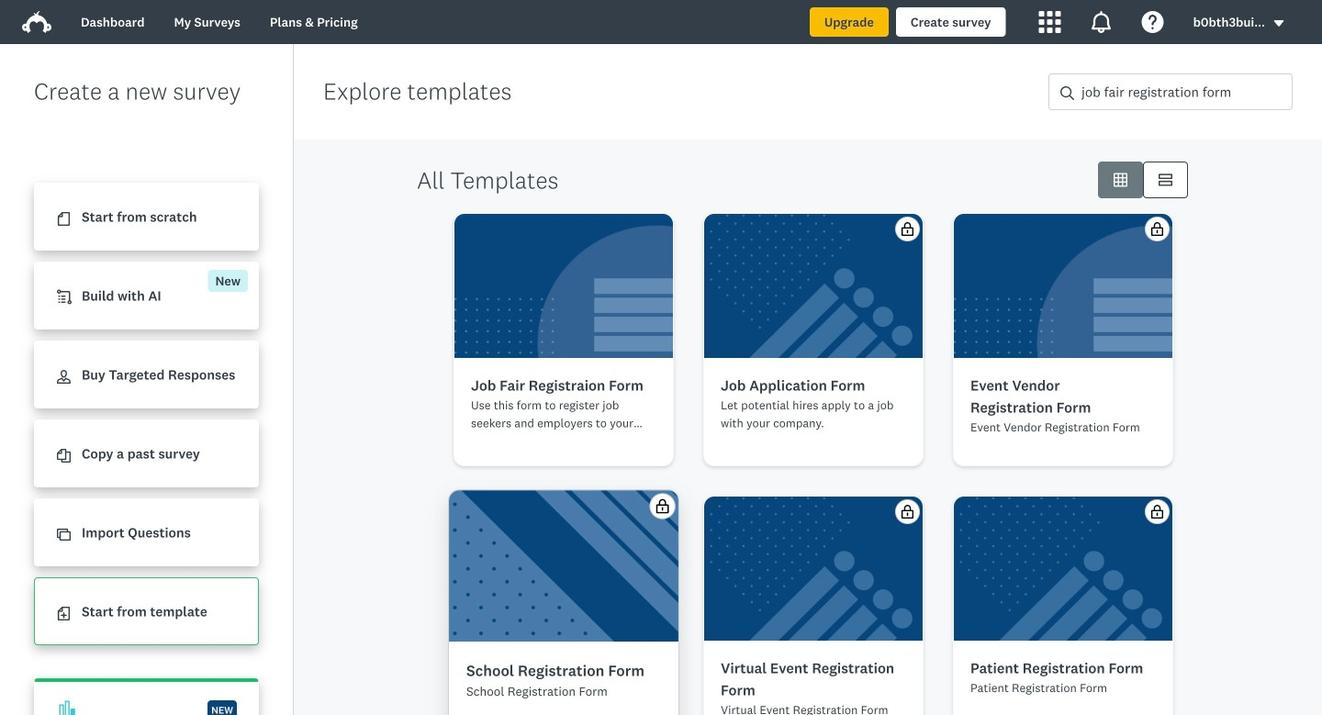 Task type: vqa. For each thing, say whether or not it's contained in the screenshot.
Lock icon associated with Event Vendor Registration Form 'image'
yes



Task type: describe. For each thing, give the bounding box(es) containing it.
clone image
[[57, 528, 71, 542]]

documentclone image
[[57, 449, 71, 463]]

school registration form image
[[449, 491, 679, 642]]

user image
[[57, 370, 71, 384]]

textboxmultiple image
[[1159, 173, 1173, 187]]

notification center icon image
[[1091, 11, 1113, 33]]

lock image for virtual event registration form image
[[901, 505, 915, 519]]

lock image for event vendor registration form image on the right
[[1151, 222, 1165, 236]]



Task type: locate. For each thing, give the bounding box(es) containing it.
lock image for school registration form image on the bottom
[[656, 499, 670, 514]]

products icon image
[[1039, 11, 1062, 33], [1039, 11, 1062, 33]]

help icon image
[[1142, 11, 1164, 33]]

Search templates field
[[1075, 74, 1292, 109]]

grid image
[[1114, 173, 1128, 187]]

lock image
[[901, 222, 915, 236]]

virtual event registration form image
[[705, 497, 923, 641]]

brand logo image
[[22, 7, 51, 37], [22, 11, 51, 33]]

patient registration form image
[[954, 497, 1173, 641]]

job fair registraion form image
[[455, 214, 673, 358]]

1 brand logo image from the top
[[22, 7, 51, 37]]

2 brand logo image from the top
[[22, 11, 51, 33]]

documentplus image
[[57, 607, 71, 621]]

lock image for patient registration form image
[[1151, 505, 1165, 519]]

search image
[[1061, 86, 1075, 100]]

event vendor registration form image
[[954, 214, 1173, 358]]

dropdown arrow icon image
[[1273, 17, 1286, 30], [1275, 20, 1284, 27]]

job application form image
[[705, 214, 923, 358]]

lock image
[[1151, 222, 1165, 236], [656, 499, 670, 514], [901, 505, 915, 519], [1151, 505, 1165, 519]]

document image
[[57, 212, 71, 226]]



